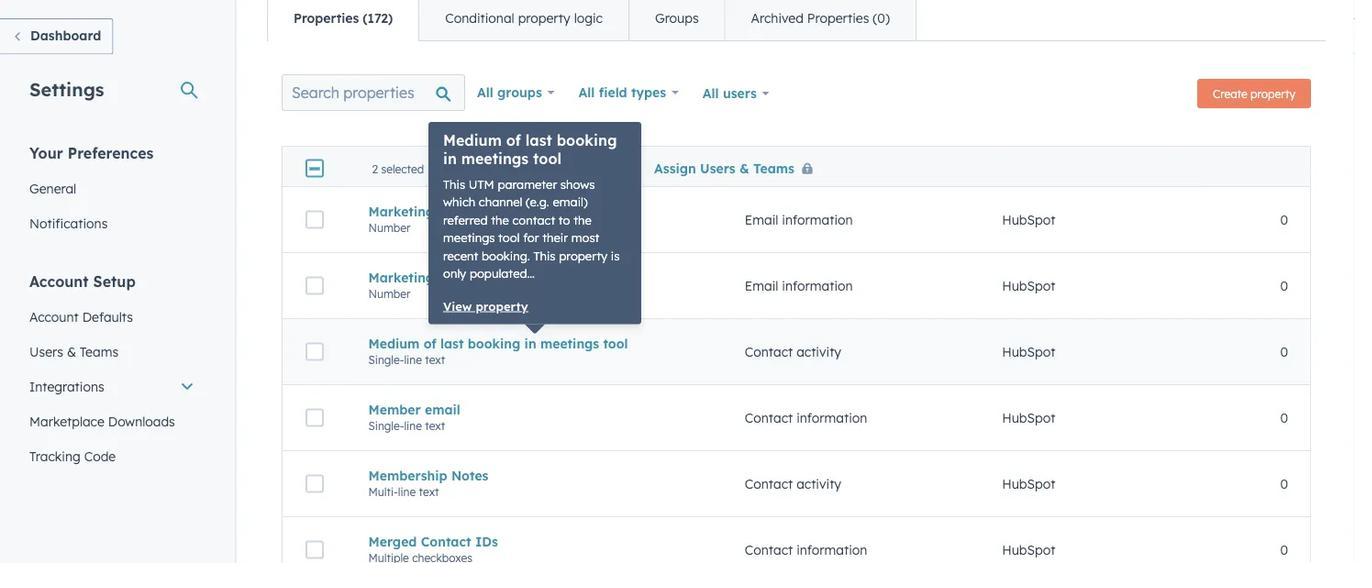 Task type: describe. For each thing, give the bounding box(es) containing it.
add to group
[[465, 160, 550, 176]]

archived
[[751, 11, 804, 27]]

teams inside the account setup element
[[80, 344, 118, 360]]

booking for medium of last booking in meetings tool this utm parameter shows which channel (e.g. email) referred the contact to the meetings tool for their most recent booking. this property is only populated…
[[557, 132, 617, 150]]

archived properties (0) link
[[725, 0, 916, 41]]

notifications
[[29, 215, 108, 231]]

email information for marketing emails opened
[[745, 212, 853, 228]]

property inside medium of last booking in meetings tool this utm parameter shows which channel (e.g. email) referred the contact to the meetings tool for their most recent booking. this property is only populated…
[[559, 249, 608, 264]]

contact information for merged contact ids
[[745, 543, 868, 559]]

group
[[512, 160, 550, 176]]

medium of last booking in meetings tool button
[[369, 336, 701, 352]]

tracking code
[[29, 448, 116, 464]]

contact for merged contact ids
[[745, 543, 793, 559]]

2 selected
[[372, 162, 424, 176]]

general
[[29, 180, 76, 196]]

groups
[[655, 11, 699, 27]]

properties (172) link
[[268, 0, 419, 41]]

email for marketing emails opened
[[745, 212, 779, 228]]

tracking
[[29, 448, 81, 464]]

hubspot for marketing emails opened
[[1002, 212, 1056, 228]]

property for create property
[[1251, 87, 1296, 101]]

is
[[611, 249, 620, 264]]

1 horizontal spatial users
[[700, 160, 736, 176]]

which
[[443, 195, 476, 210]]

hubspot for medium of last booking in meetings tool
[[1002, 344, 1056, 360]]

emails for replied
[[438, 270, 480, 286]]

groups
[[498, 85, 542, 101]]

single- inside 'medium of last booking in meetings tool single-line text'
[[369, 354, 404, 367]]

create property button
[[1198, 79, 1312, 109]]

populated…
[[470, 267, 535, 282]]

logic
[[574, 11, 603, 27]]

emails for opened
[[438, 204, 480, 220]]

users
[[723, 86, 757, 102]]

tool for medium of last booking in meetings tool single-line text
[[603, 336, 628, 352]]

property for view property
[[476, 299, 528, 314]]

member email single-line text
[[369, 402, 461, 433]]

of for medium of last booking in meetings tool this utm parameter shows which channel (e.g. email) referred the contact to the meetings tool for their most recent booking. this property is only populated…
[[506, 132, 521, 150]]

medium of last booking in meetings tool tooltip
[[429, 123, 642, 325]]

last for medium of last booking in meetings tool this utm parameter shows which channel (e.g. email) referred the contact to the meetings tool for their most recent booking. this property is only populated…
[[526, 132, 552, 150]]

users & teams link
[[18, 335, 206, 369]]

create property
[[1213, 87, 1296, 101]]

notifications link
[[18, 206, 206, 241]]

replied
[[484, 270, 529, 286]]

member
[[369, 402, 421, 418]]

tab panel containing all groups
[[267, 41, 1326, 564]]

marketing for marketing emails replied
[[369, 270, 434, 286]]

marketing emails replied number
[[369, 270, 529, 301]]

email
[[425, 402, 461, 418]]

information for replied
[[782, 278, 853, 294]]

all users button
[[691, 75, 782, 113]]

1 vertical spatial tool
[[498, 231, 520, 246]]

properties (172)
[[294, 11, 393, 27]]

add
[[465, 160, 491, 176]]

medium of last booking in meetings tool this utm parameter shows which channel (e.g. email) referred the contact to the meetings tool for their most recent booking. this property is only populated…
[[443, 132, 620, 282]]

only
[[443, 267, 466, 282]]

marketplace downloads
[[29, 413, 175, 430]]

integrations
[[29, 379, 104, 395]]

email)
[[553, 195, 588, 210]]

archive
[[588, 160, 636, 176]]

to inside tab panel
[[495, 160, 508, 176]]

teams inside tab panel
[[754, 160, 795, 176]]

0 for single-
[[1281, 411, 1289, 427]]

property for conditional property logic
[[518, 11, 571, 27]]

your
[[29, 144, 63, 162]]

account defaults
[[29, 309, 133, 325]]

number for marketing emails replied
[[369, 288, 411, 301]]

contact activity for membership notes
[[745, 477, 842, 493]]

notes
[[451, 468, 489, 484]]

activity for medium of last booking in meetings tool
[[797, 344, 842, 360]]

all field types
[[579, 85, 666, 101]]

member email button
[[369, 402, 701, 418]]

activity for membership notes
[[797, 477, 842, 493]]

view property
[[443, 299, 528, 314]]

defaults
[[82, 309, 133, 325]]

all groups
[[477, 85, 542, 101]]

1 vertical spatial this
[[534, 249, 556, 264]]

1 vertical spatial meetings
[[443, 231, 495, 246]]

channel
[[479, 195, 523, 210]]

archive button
[[569, 160, 636, 176]]

merged contact ids
[[369, 534, 498, 550]]

conditional property logic
[[445, 11, 603, 27]]

contact for membership notes
[[745, 477, 793, 493]]

0 for replied
[[1281, 278, 1289, 294]]

in for medium of last booking in meetings tool this utm parameter shows which channel (e.g. email) referred the contact to the meetings tool for their most recent booking. this property is only populated…
[[443, 150, 457, 168]]

users inside the "users & teams" link
[[29, 344, 63, 360]]

to inside medium of last booking in meetings tool this utm parameter shows which channel (e.g. email) referred the contact to the meetings tool for their most recent booking. this property is only populated…
[[559, 213, 570, 228]]

preferences
[[68, 144, 154, 162]]

medium of last booking in meetings tool single-line text
[[369, 336, 628, 367]]

assign
[[654, 160, 696, 176]]

line inside 'medium of last booking in meetings tool single-line text'
[[404, 354, 422, 367]]

ids
[[475, 534, 498, 550]]

assign users & teams
[[654, 160, 795, 176]]

parameter
[[498, 177, 557, 192]]

for
[[523, 231, 539, 246]]

hubspot for marketing emails replied
[[1002, 278, 1056, 294]]

users & teams
[[29, 344, 118, 360]]

1 properties from the left
[[294, 11, 359, 27]]

add to group button
[[446, 160, 550, 176]]

hubspot for member email
[[1002, 411, 1056, 427]]

view
[[443, 299, 472, 314]]

(0)
[[873, 11, 890, 27]]

0 vertical spatial &
[[740, 160, 750, 176]]

information for single-
[[797, 411, 868, 427]]

tool for medium of last booking in meetings tool this utm parameter shows which channel (e.g. email) referred the contact to the meetings tool for their most recent booking. this property is only populated…
[[533, 150, 562, 168]]

0 horizontal spatial this
[[443, 177, 466, 192]]

setup
[[93, 272, 136, 291]]

recent
[[443, 249, 479, 264]]

hubspot for merged contact ids
[[1002, 543, 1056, 559]]

2 properties from the left
[[808, 11, 870, 27]]

medium for medium of last booking in meetings tool this utm parameter shows which channel (e.g. email) referred the contact to the meetings tool for their most recent booking. this property is only populated…
[[443, 132, 502, 150]]

2
[[372, 162, 378, 176]]

referred
[[443, 213, 488, 228]]

contact
[[513, 213, 556, 228]]



Task type: locate. For each thing, give the bounding box(es) containing it.
all for all field types
[[579, 85, 595, 101]]

1 vertical spatial contact information
[[745, 543, 868, 559]]

line inside membership notes multi-line text
[[398, 486, 416, 500]]

tracking code link
[[18, 439, 206, 474]]

1 vertical spatial to
[[559, 213, 570, 228]]

0 horizontal spatial booking
[[468, 336, 521, 352]]

line for member
[[404, 420, 422, 433]]

1 horizontal spatial the
[[574, 213, 592, 228]]

field
[[599, 85, 627, 101]]

last down view
[[441, 336, 464, 352]]

to right add
[[495, 160, 508, 176]]

contact
[[745, 344, 793, 360], [745, 411, 793, 427], [745, 477, 793, 493], [421, 534, 471, 550], [745, 543, 793, 559]]

text for membership
[[419, 486, 439, 500]]

2 vertical spatial meetings
[[541, 336, 599, 352]]

2 emails from the top
[[438, 270, 480, 286]]

0 horizontal spatial the
[[491, 213, 509, 228]]

0 for opened
[[1281, 212, 1289, 228]]

2 horizontal spatial all
[[703, 86, 719, 102]]

3 0 from the top
[[1281, 344, 1289, 360]]

membership notes button
[[369, 468, 701, 484]]

membership
[[369, 468, 448, 484]]

0 horizontal spatial properties
[[294, 11, 359, 27]]

contact activity for medium of last booking in meetings tool
[[745, 344, 842, 360]]

1 horizontal spatial &
[[740, 160, 750, 176]]

1 horizontal spatial this
[[534, 249, 556, 264]]

0 horizontal spatial in
[[443, 150, 457, 168]]

5 0 from the top
[[1281, 477, 1289, 493]]

1 horizontal spatial of
[[506, 132, 521, 150]]

text down the membership
[[419, 486, 439, 500]]

tab panel
[[267, 41, 1326, 564]]

property down the most
[[559, 249, 608, 264]]

account for account setup
[[29, 272, 89, 291]]

0 vertical spatial booking
[[557, 132, 617, 150]]

1 horizontal spatial medium
[[443, 132, 502, 150]]

their
[[543, 231, 568, 246]]

1 email information from the top
[[745, 212, 853, 228]]

1 the from the left
[[491, 213, 509, 228]]

1 horizontal spatial teams
[[754, 160, 795, 176]]

line down the membership
[[398, 486, 416, 500]]

1 0 from the top
[[1281, 212, 1289, 228]]

meetings for medium of last booking in meetings tool single-line text
[[541, 336, 599, 352]]

emails down recent on the left of page
[[438, 270, 480, 286]]

1 number from the top
[[369, 221, 411, 235]]

tool
[[533, 150, 562, 168], [498, 231, 520, 246], [603, 336, 628, 352]]

tool inside 'medium of last booking in meetings tool single-line text'
[[603, 336, 628, 352]]

single- down member
[[369, 420, 404, 433]]

marketing inside marketing emails replied number
[[369, 270, 434, 286]]

downloads
[[108, 413, 175, 430]]

0 vertical spatial activity
[[797, 344, 842, 360]]

marketing emails opened button
[[369, 204, 701, 220]]

0 vertical spatial number
[[369, 221, 411, 235]]

of inside medium of last booking in meetings tool this utm parameter shows which channel (e.g. email) referred the contact to the meetings tool for their most recent booking. this property is only populated…
[[506, 132, 521, 150]]

0 for multi-
[[1281, 477, 1289, 493]]

0 vertical spatial teams
[[754, 160, 795, 176]]

the up the most
[[574, 213, 592, 228]]

of for medium of last booking in meetings tool single-line text
[[424, 336, 437, 352]]

2 vertical spatial text
[[419, 486, 439, 500]]

meetings down referred
[[443, 231, 495, 246]]

text
[[425, 354, 445, 367], [425, 420, 445, 433], [419, 486, 439, 500]]

conditional
[[445, 11, 515, 27]]

all
[[477, 85, 494, 101], [579, 85, 595, 101], [703, 86, 719, 102]]

0 vertical spatial meetings
[[461, 150, 529, 168]]

0 vertical spatial text
[[425, 354, 445, 367]]

create
[[1213, 87, 1248, 101]]

dashboard link
[[0, 18, 113, 55]]

of
[[506, 132, 521, 150], [424, 336, 437, 352]]

0 horizontal spatial medium
[[369, 336, 420, 352]]

1 vertical spatial email information
[[745, 278, 853, 294]]

2 number from the top
[[369, 288, 411, 301]]

property inside "link"
[[518, 11, 571, 27]]

number for marketing emails opened
[[369, 221, 411, 235]]

0 horizontal spatial all
[[477, 85, 494, 101]]

Search search field
[[282, 75, 465, 112]]

1 vertical spatial booking
[[468, 336, 521, 352]]

email
[[745, 212, 779, 228], [745, 278, 779, 294]]

0 vertical spatial email information
[[745, 212, 853, 228]]

0 vertical spatial in
[[443, 150, 457, 168]]

property
[[518, 11, 571, 27], [1251, 87, 1296, 101], [559, 249, 608, 264], [476, 299, 528, 314]]

1 vertical spatial number
[[369, 288, 411, 301]]

medium
[[443, 132, 502, 150], [369, 336, 420, 352]]

property right create
[[1251, 87, 1296, 101]]

multi-
[[369, 486, 398, 500]]

assign users & teams button
[[654, 160, 820, 176]]

property left logic
[[518, 11, 571, 27]]

users up integrations
[[29, 344, 63, 360]]

0 horizontal spatial to
[[495, 160, 508, 176]]

1 single- from the top
[[369, 354, 404, 367]]

users
[[700, 160, 736, 176], [29, 344, 63, 360]]

meetings up utm
[[461, 150, 529, 168]]

0 horizontal spatial teams
[[80, 344, 118, 360]]

in
[[443, 150, 457, 168], [525, 336, 537, 352]]

1 vertical spatial of
[[424, 336, 437, 352]]

2 vertical spatial tool
[[603, 336, 628, 352]]

merged contact ids button
[[369, 534, 701, 550]]

2 contact activity from the top
[[745, 477, 842, 493]]

marketing emails replied button
[[369, 270, 701, 286]]

tool up parameter
[[533, 150, 562, 168]]

account up users & teams at the left of the page
[[29, 309, 79, 325]]

1 hubspot from the top
[[1002, 212, 1056, 228]]

contact activity
[[745, 344, 842, 360], [745, 477, 842, 493]]

line inside member email single-line text
[[404, 420, 422, 433]]

all for all groups
[[477, 85, 494, 101]]

3 hubspot from the top
[[1002, 344, 1056, 360]]

1 email from the top
[[745, 212, 779, 228]]

properties left (0)
[[808, 11, 870, 27]]

text down email
[[425, 420, 445, 433]]

1 activity from the top
[[797, 344, 842, 360]]

0 vertical spatial of
[[506, 132, 521, 150]]

this up which
[[443, 177, 466, 192]]

booking for medium of last booking in meetings tool single-line text
[[468, 336, 521, 352]]

number inside marketing emails replied number
[[369, 288, 411, 301]]

all left users
[[703, 86, 719, 102]]

to down email)
[[559, 213, 570, 228]]

0 vertical spatial medium
[[443, 132, 502, 150]]

2 email information from the top
[[745, 278, 853, 294]]

single-
[[369, 354, 404, 367], [369, 420, 404, 433]]

last up group in the left of the page
[[526, 132, 552, 150]]

properties
[[294, 11, 359, 27], [808, 11, 870, 27]]

selected
[[381, 162, 424, 176]]

booking down view property
[[468, 336, 521, 352]]

email for marketing emails replied
[[745, 278, 779, 294]]

0 vertical spatial contact information
[[745, 411, 868, 427]]

meetings for medium of last booking in meetings tool this utm parameter shows which channel (e.g. email) referred the contact to the meetings tool for their most recent booking. this property is only populated…
[[461, 150, 529, 168]]

your preferences element
[[18, 143, 206, 241]]

membership notes multi-line text
[[369, 468, 489, 500]]

opened
[[484, 204, 532, 220]]

0 vertical spatial users
[[700, 160, 736, 176]]

marketing for marketing emails opened
[[369, 204, 434, 220]]

marketplace
[[29, 413, 104, 430]]

to
[[495, 160, 508, 176], [559, 213, 570, 228]]

single- inside member email single-line text
[[369, 420, 404, 433]]

1 vertical spatial last
[[441, 336, 464, 352]]

property inside 'button'
[[1251, 87, 1296, 101]]

all groups button
[[465, 75, 567, 112]]

marketing
[[369, 204, 434, 220], [369, 270, 434, 286]]

1 horizontal spatial all
[[579, 85, 595, 101]]

marketing left only on the left of the page
[[369, 270, 434, 286]]

0 horizontal spatial users
[[29, 344, 63, 360]]

number
[[369, 221, 411, 235], [369, 288, 411, 301]]

hubspot for membership notes
[[1002, 477, 1056, 493]]

dashboard
[[30, 28, 101, 44]]

medium up member
[[369, 336, 420, 352]]

marketing inside marketing emails opened number
[[369, 204, 434, 220]]

1 vertical spatial users
[[29, 344, 63, 360]]

line down member
[[404, 420, 422, 433]]

1 marketing from the top
[[369, 204, 434, 220]]

number left view
[[369, 288, 411, 301]]

text inside membership notes multi-line text
[[419, 486, 439, 500]]

single- up member
[[369, 354, 404, 367]]

property inside button
[[476, 299, 528, 314]]

integrations button
[[18, 369, 206, 404]]

0 vertical spatial marketing
[[369, 204, 434, 220]]

1 vertical spatial email
[[745, 278, 779, 294]]

& inside the "users & teams" link
[[67, 344, 76, 360]]

& right "assign"
[[740, 160, 750, 176]]

tab list containing properties (172)
[[267, 0, 917, 42]]

(172)
[[363, 11, 393, 27]]

0 horizontal spatial &
[[67, 344, 76, 360]]

utm
[[469, 177, 495, 192]]

1 horizontal spatial to
[[559, 213, 570, 228]]

2 the from the left
[[574, 213, 592, 228]]

text inside 'medium of last booking in meetings tool single-line text'
[[425, 354, 445, 367]]

in inside 'medium of last booking in meetings tool single-line text'
[[525, 336, 537, 352]]

0 horizontal spatial of
[[424, 336, 437, 352]]

properties left (172)
[[294, 11, 359, 27]]

users right "assign"
[[700, 160, 736, 176]]

merged
[[369, 534, 417, 550]]

1 vertical spatial medium
[[369, 336, 420, 352]]

0 for last
[[1281, 344, 1289, 360]]

marketplace downloads link
[[18, 404, 206, 439]]

text inside member email single-line text
[[425, 420, 445, 433]]

1 vertical spatial text
[[425, 420, 445, 433]]

6 0 from the top
[[1281, 543, 1289, 559]]

marketing down selected
[[369, 204, 434, 220]]

in left add
[[443, 150, 457, 168]]

& up integrations
[[67, 344, 76, 360]]

this
[[443, 177, 466, 192], [534, 249, 556, 264]]

1 contact activity from the top
[[745, 344, 842, 360]]

0 vertical spatial last
[[526, 132, 552, 150]]

1 vertical spatial marketing
[[369, 270, 434, 286]]

archived properties (0)
[[751, 11, 890, 27]]

2 account from the top
[[29, 309, 79, 325]]

1 vertical spatial &
[[67, 344, 76, 360]]

booking.
[[482, 249, 530, 264]]

1 vertical spatial single-
[[369, 420, 404, 433]]

your preferences
[[29, 144, 154, 162]]

types
[[631, 85, 666, 101]]

view property button
[[443, 298, 528, 316]]

medium inside medium of last booking in meetings tool this utm parameter shows which channel (e.g. email) referred the contact to the meetings tool for their most recent booking. this property is only populated…
[[443, 132, 502, 150]]

2 single- from the top
[[369, 420, 404, 433]]

1 vertical spatial activity
[[797, 477, 842, 493]]

account defaults link
[[18, 300, 206, 335]]

1 horizontal spatial tool
[[533, 150, 562, 168]]

1 vertical spatial account
[[29, 309, 79, 325]]

property down replied at the left of page
[[476, 299, 528, 314]]

0 vertical spatial single-
[[369, 354, 404, 367]]

4 0 from the top
[[1281, 411, 1289, 427]]

in inside medium of last booking in meetings tool this utm parameter shows which channel (e.g. email) referred the contact to the meetings tool for their most recent booking. this property is only populated…
[[443, 150, 457, 168]]

2 email from the top
[[745, 278, 779, 294]]

1 vertical spatial line
[[404, 420, 422, 433]]

all left groups
[[477, 85, 494, 101]]

settings
[[29, 78, 104, 101]]

1 contact information from the top
[[745, 411, 868, 427]]

1 horizontal spatial booking
[[557, 132, 617, 150]]

contact for member email
[[745, 411, 793, 427]]

0 vertical spatial to
[[495, 160, 508, 176]]

this down their
[[534, 249, 556, 264]]

all left field
[[579, 85, 595, 101]]

2 vertical spatial line
[[398, 486, 416, 500]]

the down channel
[[491, 213, 509, 228]]

tool down the is
[[603, 336, 628, 352]]

0 horizontal spatial tool
[[498, 231, 520, 246]]

contact for medium of last booking in meetings tool
[[745, 344, 793, 360]]

teams down "defaults"
[[80, 344, 118, 360]]

0 vertical spatial emails
[[438, 204, 480, 220]]

(e.g.
[[526, 195, 550, 210]]

0
[[1281, 212, 1289, 228], [1281, 278, 1289, 294], [1281, 344, 1289, 360], [1281, 411, 1289, 427], [1281, 477, 1289, 493], [1281, 543, 1289, 559]]

email information for marketing emails replied
[[745, 278, 853, 294]]

1 vertical spatial in
[[525, 336, 537, 352]]

0 vertical spatial tool
[[533, 150, 562, 168]]

1 vertical spatial contact activity
[[745, 477, 842, 493]]

tool up booking.
[[498, 231, 520, 246]]

1 vertical spatial emails
[[438, 270, 480, 286]]

1 horizontal spatial properties
[[808, 11, 870, 27]]

medium up add
[[443, 132, 502, 150]]

all for all users
[[703, 86, 719, 102]]

code
[[84, 448, 116, 464]]

2 hubspot from the top
[[1002, 278, 1056, 294]]

1 horizontal spatial in
[[525, 336, 537, 352]]

groups link
[[629, 0, 725, 41]]

line up member
[[404, 354, 422, 367]]

2 marketing from the top
[[369, 270, 434, 286]]

in down view property
[[525, 336, 537, 352]]

booking up archive button
[[557, 132, 617, 150]]

6 hubspot from the top
[[1002, 543, 1056, 559]]

booking inside 'medium of last booking in meetings tool single-line text'
[[468, 336, 521, 352]]

medium inside 'medium of last booking in meetings tool single-line text'
[[369, 336, 420, 352]]

2 0 from the top
[[1281, 278, 1289, 294]]

teams down users
[[754, 160, 795, 176]]

2 activity from the top
[[797, 477, 842, 493]]

0 vertical spatial contact activity
[[745, 344, 842, 360]]

4 hubspot from the top
[[1002, 411, 1056, 427]]

marketing emails opened number
[[369, 204, 532, 235]]

last inside 'medium of last booking in meetings tool single-line text'
[[441, 336, 464, 352]]

booking inside medium of last booking in meetings tool this utm parameter shows which channel (e.g. email) referred the contact to the meetings tool for their most recent booking. this property is only populated…
[[557, 132, 617, 150]]

1 account from the top
[[29, 272, 89, 291]]

all users
[[703, 86, 757, 102]]

2 contact information from the top
[[745, 543, 868, 559]]

text for member
[[425, 420, 445, 433]]

0 vertical spatial account
[[29, 272, 89, 291]]

line for membership
[[398, 486, 416, 500]]

account for account defaults
[[29, 309, 79, 325]]

1 emails from the top
[[438, 204, 480, 220]]

tab list
[[267, 0, 917, 42]]

account setup element
[[18, 271, 206, 544]]

text up email
[[425, 354, 445, 367]]

2 horizontal spatial tool
[[603, 336, 628, 352]]

emails inside marketing emails replied number
[[438, 270, 480, 286]]

most
[[572, 231, 600, 246]]

shows
[[561, 177, 595, 192]]

meetings down the marketing emails replied button
[[541, 336, 599, 352]]

in for medium of last booking in meetings tool single-line text
[[525, 336, 537, 352]]

1 vertical spatial teams
[[80, 344, 118, 360]]

emails inside marketing emails opened number
[[438, 204, 480, 220]]

emails down utm
[[438, 204, 480, 220]]

0 vertical spatial email
[[745, 212, 779, 228]]

information for opened
[[782, 212, 853, 228]]

account up account defaults
[[29, 272, 89, 291]]

number inside marketing emails opened number
[[369, 221, 411, 235]]

0 horizontal spatial last
[[441, 336, 464, 352]]

1 horizontal spatial last
[[526, 132, 552, 150]]

the
[[491, 213, 509, 228], [574, 213, 592, 228]]

email information
[[745, 212, 853, 228], [745, 278, 853, 294]]

meetings inside 'medium of last booking in meetings tool single-line text'
[[541, 336, 599, 352]]

contact information for member email
[[745, 411, 868, 427]]

0 vertical spatial line
[[404, 354, 422, 367]]

general link
[[18, 171, 206, 206]]

number down "2 selected"
[[369, 221, 411, 235]]

line
[[404, 354, 422, 367], [404, 420, 422, 433], [398, 486, 416, 500]]

last inside medium of last booking in meetings tool this utm parameter shows which channel (e.g. email) referred the contact to the meetings tool for their most recent booking. this property is only populated…
[[526, 132, 552, 150]]

medium for medium of last booking in meetings tool single-line text
[[369, 336, 420, 352]]

of inside 'medium of last booking in meetings tool single-line text'
[[424, 336, 437, 352]]

5 hubspot from the top
[[1002, 477, 1056, 493]]

of up add to group
[[506, 132, 521, 150]]

of down marketing emails replied number
[[424, 336, 437, 352]]

last for medium of last booking in meetings tool single-line text
[[441, 336, 464, 352]]

0 vertical spatial this
[[443, 177, 466, 192]]



Task type: vqa. For each thing, say whether or not it's contained in the screenshot.
the property inside the MEDIUM OF LAST BOOKING IN MEETINGS TOOL THIS UTM PARAMETER SHOWS WHICH CHANNEL (E.G. EMAIL) REFERRED THE CONTACT TO THE MEETINGS TOOL FOR THEIR MOST RECENT BOOKING. THIS PROPERTY IS ONLY POPULATED…
yes



